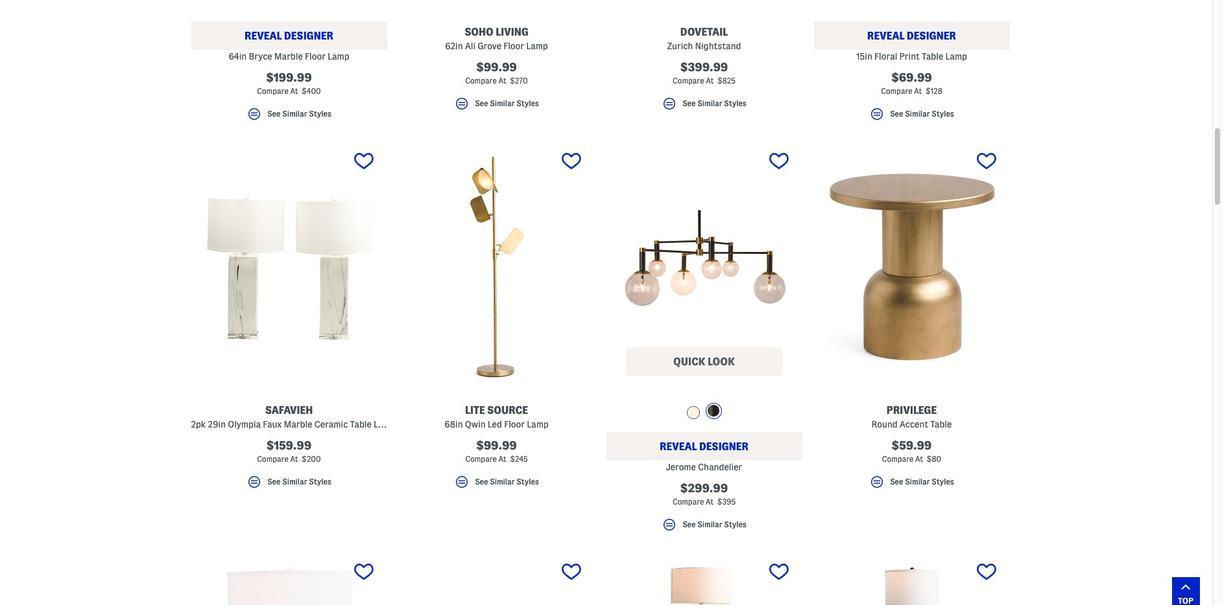 Task type: locate. For each thing, give the bounding box(es) containing it.
see similar styles down the "$200"
[[267, 478, 331, 487]]

compare down the qwin
[[465, 455, 497, 464]]

$99.99 compare at              $270
[[465, 61, 528, 85]]

similar down $245 at bottom left
[[490, 478, 515, 487]]

reveal designer up 15in floral print table lamp
[[867, 30, 956, 41]]

designer up 64in bryce marble floor lamp
[[284, 30, 333, 41]]

1 $99.99 from the top
[[476, 61, 517, 73]]

2 $99.99 from the top
[[476, 440, 517, 452]]

compare inside '$399.99 compare at              $825'
[[673, 76, 704, 85]]

safavieh 2pk 29in olympia faux marble ceramic table lamps
[[191, 405, 400, 430]]

0 horizontal spatial designer
[[284, 30, 333, 41]]

styles down $825
[[724, 100, 747, 108]]

reveal designer 15in floral print table lamp $69.99 compare at              $128 element
[[814, 0, 1010, 128]]

marble down safavieh
[[284, 420, 312, 430]]

similar down $395
[[697, 521, 722, 530]]

styles for reveal designer 64in bryce marble floor lamp $199.99 compare at              $400 element
[[309, 110, 331, 118]]

source
[[487, 405, 528, 416]]

62in
[[445, 41, 463, 51]]

privilege round accent table
[[872, 405, 952, 430]]

see similar styles for see similar styles button for reveal designer jerome chandelier $299.99 compare at              $395 "element"
[[683, 521, 747, 530]]

see similar styles inside soho living 62in ali grove floor lamp $99.99 compare at              $270 element
[[475, 100, 539, 108]]

see inside reveal designer 64in bryce marble floor lamp $199.99 compare at              $400 element
[[267, 110, 281, 118]]

floor up $199.99
[[305, 51, 326, 62]]

floor inside soho living 62in ali grove floor lamp
[[503, 41, 524, 51]]

reveal for $69.99
[[867, 30, 905, 41]]

see down $99.99 compare at              $245 at the left bottom
[[475, 478, 488, 487]]

floor down living
[[503, 41, 524, 51]]

see similar styles down '$80'
[[890, 478, 954, 487]]

styles down $400
[[309, 110, 331, 118]]

see similar styles down $825
[[683, 100, 747, 108]]

similar inside safavieh 2pk 29in olympia faux marble ceramic table lamps $159.99 compare at              $200 'element'
[[282, 478, 307, 487]]

$99.99 inside $99.99 compare at              $270
[[476, 61, 517, 73]]

styles for 'privilege round accent table $59.99 compare at              $80' element
[[932, 478, 954, 487]]

nightstand
[[695, 41, 741, 51]]

see down "$159.99 compare at              $200"
[[267, 478, 281, 487]]

styles down $245 at bottom left
[[517, 478, 539, 487]]

compare down $199.99
[[257, 87, 288, 95]]

64in bryce marble floor lamp
[[229, 51, 349, 62]]

$99.99 down grove
[[476, 61, 517, 73]]

floor
[[503, 41, 524, 51], [305, 51, 326, 62], [504, 420, 525, 430]]

see similar styles button down $99.99 compare at              $245 at the left bottom
[[399, 475, 595, 496]]

oracle flush mount image
[[399, 556, 595, 606]]

similar inside dovetail zurich nightstand $399.99 compare at              $825 'element'
[[697, 100, 722, 108]]

styles inside lite source 68in qwin led floor lamp $99.99 compare at              $245 element
[[517, 478, 539, 487]]

safavieh 2pk 29in olympia faux marble ceramic table lamps $159.99 compare at              $200 element
[[191, 145, 400, 496]]

soho living 62in ali grove floor lamp $99.99 compare at              $270 element
[[399, 0, 595, 117]]

see similar styles button down '$399.99 compare at              $825'
[[606, 96, 802, 117]]

see similar styles button down $199.99 compare at              $400
[[191, 106, 387, 128]]

0 horizontal spatial reveal designer
[[245, 30, 333, 41]]

$80
[[927, 455, 941, 464]]

compare down $159.99
[[257, 455, 289, 464]]

see similar styles button for safavieh 2pk 29in olympia faux marble ceramic table lamps $159.99 compare at              $200 'element'
[[191, 475, 387, 496]]

reveal up the bryce
[[245, 30, 282, 41]]

styles inside dovetail zurich nightstand $399.99 compare at              $825 'element'
[[724, 100, 747, 108]]

$199.99
[[266, 71, 312, 84]]

zurich
[[667, 41, 693, 51]]

see down $99.99 compare at              $270
[[475, 100, 488, 108]]

see down $69.99 compare at              $128
[[890, 110, 903, 118]]

see similar styles button down "$159.99 compare at              $200"
[[191, 475, 387, 496]]

reveal up floral
[[867, 30, 905, 41]]

$299.99
[[680, 483, 728, 495]]

soho living 62in ali grove floor lamp
[[445, 27, 548, 51]]

1 horizontal spatial reveal designer
[[660, 442, 749, 453]]

designer for $199.99
[[284, 30, 333, 41]]

$99.99 inside $99.99 compare at              $245
[[476, 440, 517, 452]]

see similar styles for 'privilege round accent table $59.99 compare at              $80' element see similar styles button
[[890, 478, 954, 487]]

marble
[[274, 51, 303, 62], [284, 420, 312, 430]]

see similar styles inside safavieh 2pk 29in olympia faux marble ceramic table lamps $159.99 compare at              $200 'element'
[[267, 478, 331, 487]]

table
[[922, 51, 943, 62], [350, 420, 372, 430], [930, 420, 952, 430]]

styles for reveal designer 15in floral print table lamp $69.99 compare at              $128 element
[[932, 110, 954, 118]]

similar down $400
[[282, 110, 307, 118]]

see inside reveal designer 15in floral print table lamp $69.99 compare at              $128 element
[[890, 110, 903, 118]]

similar for safavieh 2pk 29in olympia faux marble ceramic table lamps $159.99 compare at              $200 'element'
[[282, 478, 307, 487]]

reveal designer up 64in bryce marble floor lamp
[[245, 30, 333, 41]]

lamp
[[526, 41, 548, 51], [328, 51, 349, 62], [945, 51, 967, 62], [527, 420, 549, 430]]

styles down the "$200"
[[309, 478, 331, 487]]

$245
[[510, 455, 528, 464]]

see down $199.99 compare at              $400
[[267, 110, 281, 118]]

similar
[[490, 100, 515, 108], [697, 100, 722, 108], [282, 110, 307, 118], [905, 110, 930, 118], [282, 478, 307, 487], [490, 478, 515, 487], [905, 478, 930, 487], [697, 521, 722, 530]]

reveal designer
[[245, 30, 333, 41], [867, 30, 956, 41], [660, 442, 749, 453]]

see down the $299.99 compare at              $395
[[683, 521, 696, 530]]

similar down '$80'
[[905, 478, 930, 487]]

compare down $69.99
[[881, 87, 912, 95]]

1 horizontal spatial reveal
[[660, 442, 697, 453]]

see similar styles button down $59.99 compare at              $80
[[814, 475, 1010, 496]]

see similar styles inside reveal designer 15in floral print table lamp $69.99 compare at              $128 element
[[890, 110, 954, 118]]

reveal designer inside "element"
[[660, 442, 749, 453]]

$59.99 compare at              $80
[[882, 440, 941, 464]]

compare down $299.99
[[673, 498, 704, 507]]

see inside 'privilege round accent table $59.99 compare at              $80' element
[[890, 478, 903, 487]]

lamp inside soho living 62in ali grove floor lamp
[[526, 41, 548, 51]]

see similar styles for lite source 68in qwin led floor lamp $99.99 compare at              $245 element's see similar styles button
[[475, 478, 539, 487]]

see similar styles down $400
[[267, 110, 331, 118]]

$99.99
[[476, 61, 517, 73], [476, 440, 517, 452]]

styles down '$80'
[[932, 478, 954, 487]]

compare inside "$159.99 compare at              $200"
[[257, 455, 289, 464]]

styles for reveal designer jerome chandelier $299.99 compare at              $395 "element"
[[724, 521, 747, 530]]

styles inside safavieh 2pk 29in olympia faux marble ceramic table lamps $159.99 compare at              $200 'element'
[[309, 478, 331, 487]]

floor down source
[[504, 420, 525, 430]]

list box
[[683, 403, 725, 425]]

safavieh
[[265, 405, 313, 416]]

see similar styles down $395
[[683, 521, 747, 530]]

similar down $270
[[490, 100, 515, 108]]

similar inside reveal designer 15in floral print table lamp $69.99 compare at              $128 element
[[905, 110, 930, 118]]

2 horizontal spatial reveal designer
[[867, 30, 956, 41]]

$99.99 down led
[[476, 440, 517, 452]]

similar down the "$200"
[[282, 478, 307, 487]]

see
[[475, 100, 488, 108], [683, 100, 696, 108], [267, 110, 281, 118], [890, 110, 903, 118], [267, 478, 281, 487], [475, 478, 488, 487], [890, 478, 903, 487], [683, 521, 696, 530]]

see for safavieh 2pk 29in olympia faux marble ceramic table lamps $159.99 compare at              $200 'element'
[[267, 478, 281, 487]]

round accent table image
[[814, 145, 1010, 390]]

15in
[[856, 51, 872, 62]]

reveal designer jerome chandelier $299.99 compare at              $395 element
[[606, 145, 802, 539]]

see similar styles inside reveal designer 64in bryce marble floor lamp $199.99 compare at              $400 element
[[267, 110, 331, 118]]

styles inside reveal designer 15in floral print table lamp $69.99 compare at              $128 element
[[932, 110, 954, 118]]

styles inside reveal designer 64in bryce marble floor lamp $199.99 compare at              $400 element
[[309, 110, 331, 118]]

compare down '$399.99'
[[673, 76, 704, 85]]

ali
[[465, 41, 476, 51]]

see similar styles button for lite source 68in qwin led floor lamp $99.99 compare at              $245 element
[[399, 475, 595, 496]]

styles
[[517, 100, 539, 108], [724, 100, 747, 108], [309, 110, 331, 118], [932, 110, 954, 118], [309, 478, 331, 487], [517, 478, 539, 487], [932, 478, 954, 487], [724, 521, 747, 530]]

styles inside 'privilege round accent table $59.99 compare at              $80' element
[[932, 478, 954, 487]]

see similar styles down $270
[[475, 100, 539, 108]]

68in qwin led floor lamp image
[[399, 145, 595, 390]]

see for reveal designer 15in floral print table lamp $69.99 compare at              $128 element
[[890, 110, 903, 118]]

floor inside 'lite source 68in qwin led floor lamp'
[[504, 420, 525, 430]]

similar for 'privilege round accent table $59.99 compare at              $80' element
[[905, 478, 930, 487]]

see similar styles inside reveal designer jerome chandelier $299.99 compare at              $395 "element"
[[683, 521, 747, 530]]

similar inside reveal designer 64in bryce marble floor lamp $199.99 compare at              $400 element
[[282, 110, 307, 118]]

$59.99
[[892, 440, 932, 452]]

compare for $69.99 compare at              $128
[[881, 87, 912, 95]]

0 horizontal spatial reveal
[[245, 30, 282, 41]]

see inside soho living 62in ali grove floor lamp $99.99 compare at              $270 element
[[475, 100, 488, 108]]

see inside lite source 68in qwin led floor lamp $99.99 compare at              $245 element
[[475, 478, 488, 487]]

2 horizontal spatial reveal
[[867, 30, 905, 41]]

$399.99
[[680, 61, 728, 73]]

compare for $299.99 compare at              $395
[[673, 498, 704, 507]]

compare
[[465, 76, 497, 85], [673, 76, 704, 85], [257, 87, 288, 95], [881, 87, 912, 95], [257, 455, 289, 464], [465, 455, 497, 464], [882, 455, 914, 464], [673, 498, 704, 507]]

table right accent
[[930, 420, 952, 430]]

styles for safavieh 2pk 29in olympia faux marble ceramic table lamps $159.99 compare at              $200 'element'
[[309, 478, 331, 487]]

designer up 15in floral print table lamp
[[907, 30, 956, 41]]

compare for $99.99 compare at              $245
[[465, 455, 497, 464]]

similar down the $128
[[905, 110, 930, 118]]

1 vertical spatial $99.99
[[476, 440, 517, 452]]

compare for $59.99 compare at              $80
[[882, 455, 914, 464]]

table inside privilege round accent table
[[930, 420, 952, 430]]

white image
[[708, 405, 719, 417]]

styles down $270
[[517, 100, 539, 108]]

see similar styles for see similar styles button under '$399.99 compare at              $825'
[[683, 100, 747, 108]]

compare inside $99.99 compare at              $270
[[465, 76, 497, 85]]

$128
[[926, 87, 942, 95]]

compare inside $59.99 compare at              $80
[[882, 455, 914, 464]]

reveal designer up jerome chandelier
[[660, 442, 749, 453]]

see similar styles button
[[399, 96, 595, 117], [606, 96, 802, 117], [191, 106, 387, 128], [814, 106, 1010, 128], [191, 475, 387, 496], [399, 475, 595, 496], [814, 475, 1010, 496], [606, 518, 802, 539]]

reveal for $199.99
[[245, 30, 282, 41]]

$299.99 compare at              $395
[[673, 483, 736, 507]]

$69.99 compare at              $128
[[881, 71, 942, 95]]

olympia
[[228, 420, 261, 430]]

compare inside $69.99 compare at              $128
[[881, 87, 912, 95]]

designer up chandelier
[[699, 442, 749, 453]]

compare inside the $299.99 compare at              $395
[[673, 498, 704, 507]]

$199.99 compare at              $400
[[257, 71, 321, 95]]

similar inside soho living 62in ali grove floor lamp $99.99 compare at              $270 element
[[490, 100, 515, 108]]

styles inside reveal designer jerome chandelier $299.99 compare at              $395 "element"
[[724, 521, 747, 530]]

compare inside $199.99 compare at              $400
[[257, 87, 288, 95]]

see similar styles button down $69.99 compare at              $128
[[814, 106, 1010, 128]]

compare for $99.99 compare at              $270
[[465, 76, 497, 85]]

reveal
[[245, 30, 282, 41], [867, 30, 905, 41], [660, 442, 697, 453]]

15in floral print table lamp
[[856, 51, 967, 62]]

see inside safavieh 2pk 29in olympia faux marble ceramic table lamps $159.99 compare at              $200 'element'
[[267, 478, 281, 487]]

similar down $825
[[697, 100, 722, 108]]

list box inside reveal designer jerome chandelier $299.99 compare at              $395 "element"
[[683, 403, 725, 425]]

see similar styles
[[475, 100, 539, 108], [683, 100, 747, 108], [267, 110, 331, 118], [890, 110, 954, 118], [267, 478, 331, 487], [475, 478, 539, 487], [890, 478, 954, 487], [683, 521, 747, 530]]

see similar styles down the $128
[[890, 110, 954, 118]]

table left lamps
[[350, 420, 372, 430]]

compare inside $99.99 compare at              $245
[[465, 455, 497, 464]]

see down '$399.99 compare at              $825'
[[683, 100, 696, 108]]

marble inside safavieh 2pk 29in olympia faux marble ceramic table lamps
[[284, 420, 312, 430]]

1 horizontal spatial designer
[[699, 442, 749, 453]]

compare down $59.99
[[882, 455, 914, 464]]

2pk 29in olympia faux marble ceramic table lamps image
[[191, 145, 387, 390]]

similar inside 'privilege round accent table $59.99 compare at              $80' element
[[905, 478, 930, 487]]

see similar styles button down the $299.99 compare at              $395
[[606, 518, 802, 539]]

see similar styles inside lite source 68in qwin led floor lamp $99.99 compare at              $245 element
[[475, 478, 539, 487]]

1 vertical spatial marble
[[284, 420, 312, 430]]

see similar styles button inside safavieh 2pk 29in olympia faux marble ceramic table lamps $159.99 compare at              $200 'element'
[[191, 475, 387, 496]]

see for reveal designer 64in bryce marble floor lamp $199.99 compare at              $400 element
[[267, 110, 281, 118]]

see for reveal designer jerome chandelier $299.99 compare at              $395 "element"
[[683, 521, 696, 530]]

designer inside "element"
[[699, 442, 749, 453]]

chandelier
[[698, 462, 742, 473]]

marble up $199.99
[[274, 51, 303, 62]]

$99.99 compare at              $245
[[465, 440, 528, 464]]

$395
[[717, 498, 736, 507]]

similar inside lite source 68in qwin led floor lamp $99.99 compare at              $245 element
[[490, 478, 515, 487]]

reveal up jerome
[[660, 442, 697, 453]]

see down $59.99 compare at              $80
[[890, 478, 903, 487]]

table right print
[[922, 51, 943, 62]]

64in
[[229, 51, 247, 62]]

63in verdantia wood floor lamp image
[[606, 556, 802, 606]]

table for 15in
[[922, 51, 943, 62]]

see similar styles inside dovetail zurich nightstand $399.99 compare at              $825 'element'
[[683, 100, 747, 108]]

0 vertical spatial $99.99
[[476, 61, 517, 73]]

2 horizontal spatial designer
[[907, 30, 956, 41]]

styles down the $128
[[932, 110, 954, 118]]

styles down $395
[[724, 521, 747, 530]]

see similar styles down $245 at bottom left
[[475, 478, 539, 487]]

top link
[[1172, 578, 1200, 606]]

black image
[[687, 407, 700, 420]]

see similar styles for see similar styles button associated with reveal designer 64in bryce marble floor lamp $199.99 compare at              $400 element
[[267, 110, 331, 118]]

0 vertical spatial marble
[[274, 51, 303, 62]]

similar inside reveal designer jerome chandelier $299.99 compare at              $395 "element"
[[697, 521, 722, 530]]

see similar styles inside 'privilege round accent table $59.99 compare at              $80' element
[[890, 478, 954, 487]]

compare down grove
[[465, 76, 497, 85]]

see inside reveal designer jerome chandelier $299.99 compare at              $395 "element"
[[683, 521, 696, 530]]

reveal inside "element"
[[660, 442, 697, 453]]

designer
[[284, 30, 333, 41], [907, 30, 956, 41], [699, 442, 749, 453]]



Task type: describe. For each thing, give the bounding box(es) containing it.
styles inside soho living 62in ali grove floor lamp $99.99 compare at              $270 element
[[517, 100, 539, 108]]

grove
[[478, 41, 501, 51]]

similar for reveal designer 64in bryce marble floor lamp $199.99 compare at              $400 element
[[282, 110, 307, 118]]

bryce
[[249, 51, 272, 62]]

$99.99 for living
[[476, 61, 517, 73]]

$69.99
[[891, 71, 932, 84]]

compare for $159.99 compare at              $200
[[257, 455, 289, 464]]

60in galilea floor lamp image
[[814, 556, 1010, 606]]

dovetail zurich nightstand $399.99 compare at              $825 element
[[606, 0, 802, 117]]

designer for $69.99
[[907, 30, 956, 41]]

29in
[[208, 420, 226, 430]]

lite source 68in qwin led floor lamp $99.99 compare at              $245 element
[[399, 145, 595, 496]]

see inside dovetail zurich nightstand $399.99 compare at              $825 'element'
[[683, 100, 696, 108]]

15in floral print table lamp image
[[814, 0, 1010, 11]]

styles for lite source 68in qwin led floor lamp $99.99 compare at              $245 element
[[517, 478, 539, 487]]

see similar styles for reveal designer 15in floral print table lamp $69.99 compare at              $128 element see similar styles button
[[890, 110, 954, 118]]

see similar styles button for 'privilege round accent table $59.99 compare at              $80' element
[[814, 475, 1010, 496]]

$270
[[510, 76, 528, 85]]

floor for soho living
[[503, 41, 524, 51]]

$400
[[302, 87, 321, 95]]

64in bryce marble floor lamp image
[[191, 0, 387, 11]]

compare for $399.99 compare at              $825
[[673, 76, 704, 85]]

see similar styles button for reveal designer 64in bryce marble floor lamp $199.99 compare at              $400 element
[[191, 106, 387, 128]]

jerome chandelier
[[666, 462, 742, 473]]

lamp inside 'lite source 68in qwin led floor lamp'
[[527, 420, 549, 430]]

similar for lite source 68in qwin led floor lamp $99.99 compare at              $245 element
[[490, 478, 515, 487]]

$99.99 for source
[[476, 440, 517, 452]]

26in alabaster table lamp image
[[191, 556, 387, 606]]

top
[[1178, 597, 1194, 606]]

soho
[[465, 27, 494, 38]]

reveal designer for $69.99
[[867, 30, 956, 41]]

round
[[872, 420, 898, 430]]

$159.99
[[266, 440, 312, 452]]

jerome
[[666, 462, 696, 473]]

$200
[[302, 455, 321, 464]]

table for privilege
[[930, 420, 952, 430]]

designer for $299.99
[[699, 442, 749, 453]]

see similar styles for see similar styles button within the safavieh 2pk 29in olympia faux marble ceramic table lamps $159.99 compare at              $200 'element'
[[267, 478, 331, 487]]

see for 'privilege round accent table $59.99 compare at              $80' element
[[890, 478, 903, 487]]

floral
[[874, 51, 897, 62]]

floor for lite source
[[504, 420, 525, 430]]

marble inside reveal designer 64in bryce marble floor lamp $199.99 compare at              $400 element
[[274, 51, 303, 62]]

led
[[488, 420, 502, 430]]

ceramic
[[314, 420, 348, 430]]

$159.99 compare at              $200
[[257, 440, 321, 464]]

similar for reveal designer jerome chandelier $299.99 compare at              $395 "element"
[[697, 521, 722, 530]]

accent
[[900, 420, 928, 430]]

print
[[900, 51, 920, 62]]

$825
[[717, 76, 736, 85]]

reveal designer for $299.99
[[660, 442, 749, 453]]

dovetail
[[680, 27, 728, 38]]

faux
[[263, 420, 282, 430]]

68in
[[445, 420, 463, 430]]

lite
[[465, 405, 485, 416]]

reveal for $299.99
[[660, 442, 697, 453]]

see similar styles button for reveal designer jerome chandelier $299.99 compare at              $395 "element"
[[606, 518, 802, 539]]

see similar styles for see similar styles button under $99.99 compare at              $270
[[475, 100, 539, 108]]

2pk
[[191, 420, 206, 430]]

jerome chandelier image
[[606, 145, 802, 390]]

see for lite source 68in qwin led floor lamp $99.99 compare at              $245 element
[[475, 478, 488, 487]]

reveal designer for $199.99
[[245, 30, 333, 41]]

living
[[496, 27, 529, 38]]

compare for $199.99 compare at              $400
[[257, 87, 288, 95]]

similar for reveal designer 15in floral print table lamp $69.99 compare at              $128 element
[[905, 110, 930, 118]]

see similar styles button for reveal designer 15in floral print table lamp $69.99 compare at              $128 element
[[814, 106, 1010, 128]]

lite source 68in qwin led floor lamp
[[445, 405, 549, 430]]

reveal designer 64in bryce marble floor lamp $199.99 compare at              $400 element
[[191, 0, 387, 128]]

dovetail zurich nightstand
[[667, 27, 741, 51]]

privilege round accent table $59.99 compare at              $80 element
[[814, 145, 1010, 496]]

privilege
[[887, 405, 937, 416]]

table inside safavieh 2pk 29in olympia faux marble ceramic table lamps
[[350, 420, 372, 430]]

see similar styles button down $99.99 compare at              $270
[[399, 96, 595, 117]]

lamps
[[374, 420, 400, 430]]

qwin
[[465, 420, 486, 430]]

$399.99 compare at              $825
[[673, 61, 736, 85]]



Task type: vqa. For each thing, say whether or not it's contained in the screenshot.
the bottommost Marble
yes



